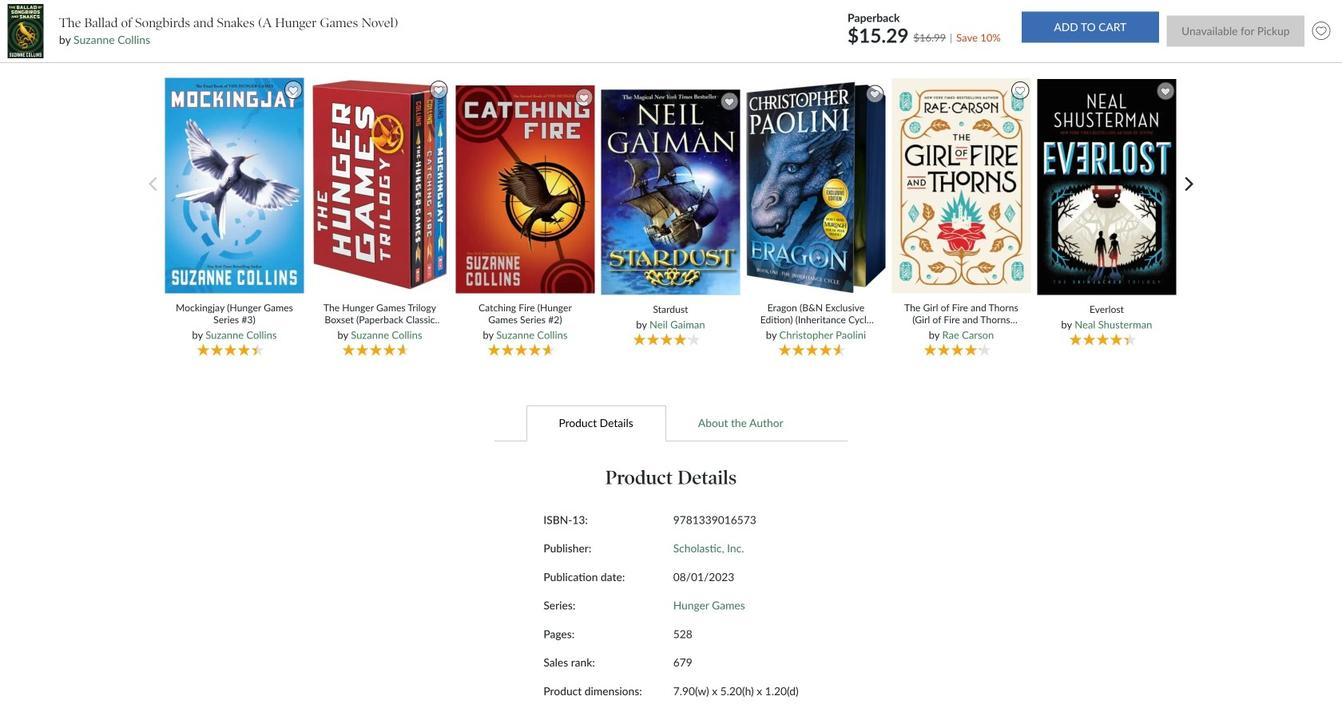 Task type: vqa. For each thing, say whether or not it's contained in the screenshot.
ALL
no



Task type: locate. For each thing, give the bounding box(es) containing it.
everlost image
[[1035, 78, 1179, 296]]

the girl of fire and thorns (girl of fire and thorns series #1) element
[[890, 77, 1037, 359]]

the hunger games trilogy boxset (paperback classic collection) element
[[308, 77, 456, 359]]

catching fire (hunger games series #2) image
[[453, 85, 597, 294]]

add to wishlist image
[[1309, 18, 1335, 44]]

tab list
[[133, 405, 1209, 442]]

everlost element
[[1035, 78, 1183, 358]]

the hunger games trilogy boxset (paperback classic collection) image
[[308, 77, 452, 294]]

section
[[138, 26, 1204, 46]]

stardust element
[[599, 89, 747, 358]]

None submit
[[1022, 11, 1159, 43], [1167, 16, 1305, 47], [1022, 11, 1159, 43], [1167, 16, 1305, 47]]

mockingjay (hunger games series #3) element
[[163, 77, 310, 359]]

tab panel
[[392, 442, 950, 705]]



Task type: describe. For each thing, give the bounding box(es) containing it.
eragon (b&n exclusive edition) (inheritance cycle #1) element
[[744, 81, 892, 359]]

the ballad of songbirds and snakes (a hunger games novel) image
[[8, 4, 43, 58]]

catching fire (hunger games series #2) element
[[453, 85, 601, 359]]

the girl of fire and thorns (girl of fire and thorns series #1) image
[[890, 77, 1033, 294]]

stardust image
[[599, 89, 743, 296]]

eragon (b&n exclusive edition) (inheritance cycle #1) image
[[744, 81, 888, 294]]

mockingjay (hunger games series #3) image
[[163, 77, 306, 294]]



